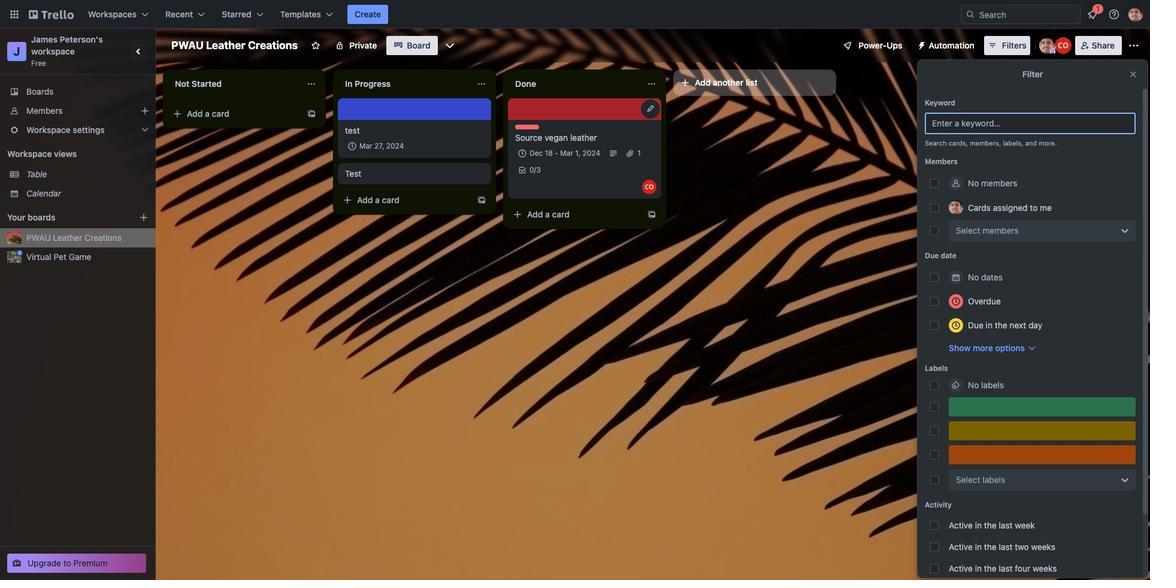 Task type: describe. For each thing, give the bounding box(es) containing it.
/
[[534, 165, 536, 174]]

upgrade
[[28, 558, 61, 568]]

show menu image
[[1128, 40, 1140, 52]]

mar inside option
[[360, 141, 373, 150]]

1 horizontal spatial christina overa (christinaovera) image
[[1055, 37, 1072, 54]]

in for active in the last two weeks
[[975, 542, 982, 552]]

recent button
[[158, 5, 212, 24]]

last for four
[[999, 563, 1013, 573]]

table link
[[26, 168, 149, 180]]

overdue
[[968, 296, 1001, 306]]

star or unstar board image
[[311, 41, 321, 50]]

upgrade to premium
[[28, 558, 108, 568]]

dec
[[530, 149, 543, 158]]

select for select labels
[[956, 475, 981, 485]]

active for active in the last two weeks
[[949, 542, 973, 552]]

leather inside pwau leather creations link
[[53, 232, 82, 243]]

board
[[407, 40, 431, 50]]

0 horizontal spatial pwau leather creations
[[26, 232, 122, 243]]

ups
[[887, 40, 903, 50]]

game
[[69, 252, 91, 262]]

Board name text field
[[165, 36, 304, 55]]

the for four
[[984, 563, 997, 573]]

boards
[[26, 86, 54, 96]]

source
[[515, 132, 543, 143]]

0 / 3
[[530, 165, 541, 174]]

next
[[1010, 320, 1027, 330]]

filters button
[[984, 36, 1030, 55]]

your
[[7, 212, 25, 222]]

due in the next day
[[968, 320, 1043, 330]]

0 vertical spatial to
[[1030, 202, 1038, 212]]

virtual pet game link
[[26, 251, 149, 263]]

starred
[[222, 9, 251, 19]]

more.
[[1039, 139, 1057, 147]]

active in the last two weeks
[[949, 542, 1056, 552]]

add board image
[[139, 213, 149, 222]]

1 vertical spatial creations
[[85, 232, 122, 243]]

in for due in the next day
[[986, 320, 993, 330]]

more
[[973, 343, 993, 353]]

sourcing
[[515, 125, 546, 134]]

members,
[[970, 139, 1001, 147]]

pwau leather creations inside board name text box
[[171, 39, 298, 52]]

not started
[[175, 78, 222, 89]]

week
[[1015, 520, 1035, 530]]

workspace for workspace settings
[[26, 125, 70, 135]]

workspace settings button
[[0, 120, 156, 140]]

vegan
[[545, 132, 568, 143]]

power-ups
[[859, 40, 903, 50]]

pwau leather creations link
[[26, 232, 149, 244]]

virtual
[[26, 252, 51, 262]]

james
[[31, 34, 58, 44]]

four
[[1015, 563, 1031, 573]]

no for no labels
[[968, 380, 979, 390]]

1
[[638, 149, 641, 158]]

Done text field
[[508, 74, 640, 93]]

progress
[[355, 78, 391, 89]]

show
[[949, 343, 971, 353]]

add a card button for in progress
[[338, 191, 472, 210]]

power-ups button
[[835, 36, 910, 55]]

card for in progress
[[382, 195, 400, 205]]

two
[[1015, 542, 1029, 552]]

the for week
[[984, 520, 997, 530]]

starred button
[[215, 5, 271, 24]]

color: yellow, title: none element
[[949, 421, 1136, 440]]

automation
[[929, 40, 975, 50]]

the for two
[[984, 542, 997, 552]]

0 horizontal spatial add a card button
[[168, 104, 302, 123]]

0
[[530, 165, 534, 174]]

labels for no labels
[[982, 380, 1004, 390]]

share button
[[1075, 36, 1122, 55]]

Mar 27, 2024 checkbox
[[345, 139, 408, 153]]

labels for select labels
[[983, 475, 1006, 485]]

workspace settings
[[26, 125, 105, 135]]

boards link
[[0, 82, 156, 101]]

peterson's
[[60, 34, 103, 44]]

0 horizontal spatial a
[[205, 108, 210, 119]]

0 vertical spatial create from template… image
[[307, 109, 316, 119]]

no labels
[[968, 380, 1004, 390]]

no for no members
[[968, 178, 979, 188]]

edit card image
[[646, 104, 656, 113]]

table
[[26, 169, 47, 179]]

0 horizontal spatial to
[[63, 558, 71, 568]]

templates button
[[273, 5, 340, 24]]

settings
[[73, 125, 105, 135]]

views
[[54, 149, 77, 159]]

search image
[[966, 10, 975, 19]]

keyword
[[925, 98, 956, 107]]

calendar link
[[26, 188, 149, 200]]

select labels
[[956, 475, 1006, 485]]

create
[[355, 9, 381, 19]]

0 vertical spatial members
[[26, 105, 63, 116]]

dates
[[982, 272, 1003, 282]]

automation button
[[912, 36, 982, 55]]

0 vertical spatial james peterson (jamespeterson93) image
[[1129, 7, 1143, 22]]

add down 0 / 3
[[527, 209, 543, 219]]

your boards
[[7, 212, 56, 222]]

color: green, title: none element
[[949, 397, 1136, 416]]

close popover image
[[1129, 70, 1138, 79]]

boards
[[28, 212, 56, 222]]

pet
[[54, 252, 66, 262]]

the for day
[[995, 320, 1008, 330]]

dec 18 - mar 1, 2024
[[530, 149, 600, 158]]

a for done
[[545, 209, 550, 219]]

2024 inside option
[[386, 141, 404, 150]]

calendar
[[26, 188, 61, 198]]

leather inside board name text box
[[206, 39, 246, 52]]

james peterson (jamespeterson93) image
[[1039, 37, 1056, 54]]

show more options button
[[949, 342, 1037, 354]]

no dates
[[968, 272, 1003, 282]]

no for no dates
[[968, 272, 979, 282]]

workspaces
[[88, 9, 137, 19]]

free
[[31, 59, 46, 68]]

add inside button
[[695, 77, 711, 87]]

mar inside checkbox
[[560, 149, 573, 158]]

labels,
[[1003, 139, 1024, 147]]

0 vertical spatial card
[[212, 108, 230, 119]]

james peterson's workspace free
[[31, 34, 105, 68]]

pwau inside pwau leather creations link
[[26, 232, 51, 243]]

due for due in the next day
[[968, 320, 984, 330]]

date
[[941, 251, 957, 260]]



Task type: vqa. For each thing, say whether or not it's contained in the screenshot.
Activity at the bottom
yes



Task type: locate. For each thing, give the bounding box(es) containing it.
no down 'more'
[[968, 380, 979, 390]]

active for active in the last four weeks
[[949, 563, 973, 573]]

j
[[13, 44, 20, 58]]

active in the last week
[[949, 520, 1035, 530]]

the up active in the last two weeks
[[984, 520, 997, 530]]

card
[[212, 108, 230, 119], [382, 195, 400, 205], [552, 209, 570, 219]]

recent
[[165, 9, 193, 19]]

1 horizontal spatial leather
[[206, 39, 246, 52]]

members down cards assigned to me
[[983, 225, 1019, 235]]

private button
[[328, 36, 384, 55]]

workspace views
[[7, 149, 77, 159]]

2024 right '1,'
[[583, 149, 600, 158]]

creations down templates at the left of page
[[248, 39, 298, 52]]

due date
[[925, 251, 957, 260]]

in for active in the last four weeks
[[975, 563, 982, 573]]

Enter a keyword… text field
[[925, 113, 1136, 134]]

0 vertical spatial due
[[925, 251, 939, 260]]

1 horizontal spatial creations
[[248, 39, 298, 52]]

weeks
[[1032, 542, 1056, 552], [1033, 563, 1057, 573]]

1 horizontal spatial 2024
[[583, 149, 600, 158]]

sourcing source vegan leather
[[515, 125, 597, 143]]

0 horizontal spatial 2024
[[386, 141, 404, 150]]

filter
[[1023, 69, 1043, 79]]

the down active in the last two weeks
[[984, 563, 997, 573]]

test link
[[345, 168, 484, 180]]

0 vertical spatial workspace
[[26, 125, 70, 135]]

2 select from the top
[[956, 475, 981, 485]]

add down not started
[[187, 108, 203, 119]]

workspace navigation collapse icon image
[[131, 43, 147, 60]]

test
[[345, 125, 360, 135]]

2 last from the top
[[999, 542, 1013, 552]]

workspace up workspace views
[[26, 125, 70, 135]]

1 horizontal spatial pwau leather creations
[[171, 39, 298, 52]]

add a card down started
[[187, 108, 230, 119]]

1 horizontal spatial add a card button
[[338, 191, 472, 210]]

cards assigned to me
[[968, 202, 1052, 212]]

due for due date
[[925, 251, 939, 260]]

the left next
[[995, 320, 1008, 330]]

members for select members
[[983, 225, 1019, 235]]

creations up virtual pet game link
[[85, 232, 122, 243]]

add down test
[[357, 195, 373, 205]]

2 horizontal spatial card
[[552, 209, 570, 219]]

labels
[[925, 364, 948, 373]]

add a card button down "not started" text field
[[168, 104, 302, 123]]

in up active in the last two weeks
[[975, 520, 982, 530]]

last for week
[[999, 520, 1013, 530]]

workspace
[[26, 125, 70, 135], [7, 149, 52, 159]]

0 vertical spatial last
[[999, 520, 1013, 530]]

options
[[996, 343, 1025, 353]]

christina overa (christinaovera) image up create from template… image
[[642, 180, 657, 194]]

1 horizontal spatial members
[[925, 157, 958, 166]]

2 horizontal spatial add a card button
[[508, 205, 642, 224]]

add left the another at the right of page
[[695, 77, 711, 87]]

1 vertical spatial due
[[968, 320, 984, 330]]

1 vertical spatial weeks
[[1033, 563, 1057, 573]]

3
[[536, 165, 541, 174]]

mar left 27,
[[360, 141, 373, 150]]

1 horizontal spatial to
[[1030, 202, 1038, 212]]

1 horizontal spatial pwau
[[171, 39, 204, 52]]

to right "upgrade" on the left bottom of the page
[[63, 558, 71, 568]]

1 vertical spatial leather
[[53, 232, 82, 243]]

active in the last four weeks
[[949, 563, 1057, 573]]

1 vertical spatial pwau
[[26, 232, 51, 243]]

0 horizontal spatial christina overa (christinaovera) image
[[642, 180, 657, 194]]

power-
[[859, 40, 887, 50]]

members
[[982, 178, 1018, 188], [983, 225, 1019, 235]]

not
[[175, 78, 189, 89]]

last left two
[[999, 542, 1013, 552]]

select for select members
[[956, 225, 981, 235]]

primary element
[[0, 0, 1150, 29]]

workspaces button
[[81, 5, 156, 24]]

0 vertical spatial creations
[[248, 39, 298, 52]]

pwau down recent popup button
[[171, 39, 204, 52]]

in for active in the last week
[[975, 520, 982, 530]]

workspace up table
[[7, 149, 52, 159]]

pwau up virtual
[[26, 232, 51, 243]]

weeks right four at the right bottom of page
[[1033, 563, 1057, 573]]

weeks for active in the last four weeks
[[1033, 563, 1057, 573]]

1 no from the top
[[968, 178, 979, 188]]

select down cards
[[956, 225, 981, 235]]

add a card for in progress
[[357, 195, 400, 205]]

1 vertical spatial to
[[63, 558, 71, 568]]

mar 27, 2024
[[360, 141, 404, 150]]

add a card for done
[[527, 209, 570, 219]]

1 vertical spatial create from template… image
[[477, 195, 487, 205]]

active down active in the last two weeks
[[949, 563, 973, 573]]

Search field
[[975, 5, 1080, 23]]

2 vertical spatial no
[[968, 380, 979, 390]]

test
[[345, 168, 361, 179]]

add a card down 3
[[527, 209, 570, 219]]

1 horizontal spatial james peterson (jamespeterson93) image
[[1129, 7, 1143, 22]]

in down active in the last week
[[975, 542, 982, 552]]

27,
[[375, 141, 384, 150]]

create from template… image
[[647, 210, 657, 219]]

due
[[925, 251, 939, 260], [968, 320, 984, 330]]

weeks for active in the last two weeks
[[1032, 542, 1056, 552]]

james peterson's workspace link
[[31, 34, 105, 56]]

select up active in the last week
[[956, 475, 981, 485]]

0 horizontal spatial creations
[[85, 232, 122, 243]]

1 select from the top
[[956, 225, 981, 235]]

1 vertical spatial members
[[983, 225, 1019, 235]]

labels up active in the last week
[[983, 475, 1006, 485]]

2 vertical spatial active
[[949, 563, 973, 573]]

add a card button down 3
[[508, 205, 642, 224]]

create from template… image
[[307, 109, 316, 119], [477, 195, 487, 205]]

0 vertical spatial pwau
[[171, 39, 204, 52]]

filters
[[1002, 40, 1027, 50]]

Not Started text field
[[168, 74, 300, 93]]

color: bold red, title: "sourcing" element
[[515, 125, 546, 134]]

0 horizontal spatial create from template… image
[[307, 109, 316, 119]]

pwau inside board name text box
[[171, 39, 204, 52]]

0 horizontal spatial members
[[26, 105, 63, 116]]

and
[[1026, 139, 1037, 147]]

creations
[[248, 39, 298, 52], [85, 232, 122, 243]]

sm image
[[912, 36, 929, 53]]

1 active from the top
[[949, 520, 973, 530]]

0 horizontal spatial pwau
[[26, 232, 51, 243]]

the down active in the last week
[[984, 542, 997, 552]]

1 vertical spatial last
[[999, 542, 1013, 552]]

0 vertical spatial a
[[205, 108, 210, 119]]

search cards, members, labels, and more.
[[925, 139, 1057, 147]]

0 vertical spatial labels
[[982, 380, 1004, 390]]

0 vertical spatial active
[[949, 520, 973, 530]]

0 horizontal spatial leather
[[53, 232, 82, 243]]

1 vertical spatial james peterson (jamespeterson93) image
[[949, 200, 964, 215]]

0 vertical spatial weeks
[[1032, 542, 1056, 552]]

premium
[[73, 558, 108, 568]]

james peterson (jamespeterson93) image
[[1129, 7, 1143, 22], [949, 200, 964, 215]]

cards
[[968, 202, 991, 212]]

-
[[555, 149, 558, 158]]

In Progress text field
[[338, 74, 470, 93]]

in
[[345, 78, 353, 89]]

members
[[26, 105, 63, 116], [925, 157, 958, 166]]

in down active in the last two weeks
[[975, 563, 982, 573]]

0 vertical spatial leather
[[206, 39, 246, 52]]

last left four at the right bottom of page
[[999, 563, 1013, 573]]

pwau leather creations up game
[[26, 232, 122, 243]]

1 vertical spatial add a card
[[357, 195, 400, 205]]

2024 right 27,
[[386, 141, 404, 150]]

0 horizontal spatial due
[[925, 251, 939, 260]]

add a card button
[[168, 104, 302, 123], [338, 191, 472, 210], [508, 205, 642, 224]]

3 no from the top
[[968, 380, 979, 390]]

this member is an admin of this board. image
[[1050, 49, 1056, 54]]

mar right -
[[560, 149, 573, 158]]

workspace for workspace views
[[7, 149, 52, 159]]

pwau leather creations down starred
[[171, 39, 298, 52]]

members up cards assigned to me
[[982, 178, 1018, 188]]

j link
[[7, 42, 26, 61]]

1 vertical spatial labels
[[983, 475, 1006, 485]]

3 active from the top
[[949, 563, 973, 573]]

in up show more options
[[986, 320, 993, 330]]

leather
[[570, 132, 597, 143]]

members link
[[0, 101, 156, 120]]

1 vertical spatial select
[[956, 475, 981, 485]]

1 notification image
[[1086, 7, 1100, 22]]

search
[[925, 139, 947, 147]]

workspace
[[31, 46, 75, 56]]

add another list
[[695, 77, 758, 87]]

due up 'more'
[[968, 320, 984, 330]]

1 horizontal spatial card
[[382, 195, 400, 205]]

last for two
[[999, 542, 1013, 552]]

card for done
[[552, 209, 570, 219]]

2 vertical spatial a
[[545, 209, 550, 219]]

to
[[1030, 202, 1038, 212], [63, 558, 71, 568]]

a for in progress
[[375, 195, 380, 205]]

members down boards
[[26, 105, 63, 116]]

1 last from the top
[[999, 520, 1013, 530]]

1 vertical spatial card
[[382, 195, 400, 205]]

add a card button for done
[[508, 205, 642, 224]]

christina overa (christinaovera) image
[[1055, 37, 1072, 54], [642, 180, 657, 194]]

1 horizontal spatial due
[[968, 320, 984, 330]]

select members
[[956, 225, 1019, 235]]

create button
[[348, 5, 388, 24]]

active down active in the last week
[[949, 542, 973, 552]]

2 vertical spatial card
[[552, 209, 570, 219]]

0 vertical spatial members
[[982, 178, 1018, 188]]

add a card
[[187, 108, 230, 119], [357, 195, 400, 205], [527, 209, 570, 219]]

2 active from the top
[[949, 542, 973, 552]]

select
[[956, 225, 981, 235], [956, 475, 981, 485]]

your boards with 2 items element
[[7, 210, 121, 225]]

1 vertical spatial christina overa (christinaovera) image
[[642, 180, 657, 194]]

weeks right two
[[1032, 542, 1056, 552]]

0 horizontal spatial mar
[[360, 141, 373, 150]]

1 vertical spatial members
[[925, 157, 958, 166]]

open information menu image
[[1109, 8, 1120, 20]]

0 vertical spatial pwau leather creations
[[171, 39, 298, 52]]

templates
[[280, 9, 321, 19]]

1 vertical spatial pwau leather creations
[[26, 232, 122, 243]]

due left date
[[925, 251, 939, 260]]

1 vertical spatial active
[[949, 542, 973, 552]]

cards,
[[949, 139, 968, 147]]

share
[[1092, 40, 1115, 50]]

add a card button down test link
[[338, 191, 472, 210]]

show more options
[[949, 343, 1025, 353]]

last
[[999, 520, 1013, 530], [999, 542, 1013, 552], [999, 563, 1013, 573]]

0 vertical spatial add a card
[[187, 108, 230, 119]]

upgrade to premium link
[[7, 554, 146, 573]]

color: orange, title: none element
[[949, 445, 1136, 464]]

2024 inside checkbox
[[583, 149, 600, 158]]

leather down starred
[[206, 39, 246, 52]]

workspace inside popup button
[[26, 125, 70, 135]]

1 horizontal spatial create from template… image
[[477, 195, 487, 205]]

back to home image
[[29, 5, 74, 24]]

add a card down test
[[357, 195, 400, 205]]

2024
[[386, 141, 404, 150], [583, 149, 600, 158]]

1 vertical spatial a
[[375, 195, 380, 205]]

a
[[205, 108, 210, 119], [375, 195, 380, 205], [545, 209, 550, 219]]

0 vertical spatial select
[[956, 225, 981, 235]]

members down 'search'
[[925, 157, 958, 166]]

active down activity
[[949, 520, 973, 530]]

christina overa (christinaovera) image left the share button
[[1055, 37, 1072, 54]]

source vegan leather link
[[515, 132, 654, 144]]

1 vertical spatial workspace
[[7, 149, 52, 159]]

1 horizontal spatial mar
[[560, 149, 573, 158]]

3 last from the top
[[999, 563, 1013, 573]]

no left dates
[[968, 272, 979, 282]]

1 horizontal spatial a
[[375, 195, 380, 205]]

1 vertical spatial no
[[968, 272, 979, 282]]

2 vertical spatial add a card
[[527, 209, 570, 219]]

0 vertical spatial christina overa (christinaovera) image
[[1055, 37, 1072, 54]]

creations inside board name text box
[[248, 39, 298, 52]]

0 vertical spatial no
[[968, 178, 979, 188]]

2 horizontal spatial a
[[545, 209, 550, 219]]

active for active in the last week
[[949, 520, 973, 530]]

leather down your boards with 2 items element
[[53, 232, 82, 243]]

test link
[[345, 125, 484, 137]]

labels down "show more options" button
[[982, 380, 1004, 390]]

0 horizontal spatial james peterson (jamespeterson93) image
[[949, 200, 964, 215]]

no members
[[968, 178, 1018, 188]]

private
[[349, 40, 377, 50]]

2 horizontal spatial add a card
[[527, 209, 570, 219]]

1,
[[575, 149, 581, 158]]

to left me
[[1030, 202, 1038, 212]]

0 horizontal spatial card
[[212, 108, 230, 119]]

0 horizontal spatial add a card
[[187, 108, 230, 119]]

james peterson (jamespeterson93) image right open information menu image
[[1129, 7, 1143, 22]]

last left 'week'
[[999, 520, 1013, 530]]

customize views image
[[444, 40, 456, 52]]

2 vertical spatial last
[[999, 563, 1013, 573]]

Dec 18 - Mar 1, 2024 checkbox
[[515, 146, 604, 161]]

2 no from the top
[[968, 272, 979, 282]]

1 horizontal spatial add a card
[[357, 195, 400, 205]]

activity
[[925, 500, 952, 509]]

no up cards
[[968, 178, 979, 188]]

virtual pet game
[[26, 252, 91, 262]]

members for no members
[[982, 178, 1018, 188]]

started
[[192, 78, 222, 89]]

james peterson (jamespeterson93) image left cards
[[949, 200, 964, 215]]



